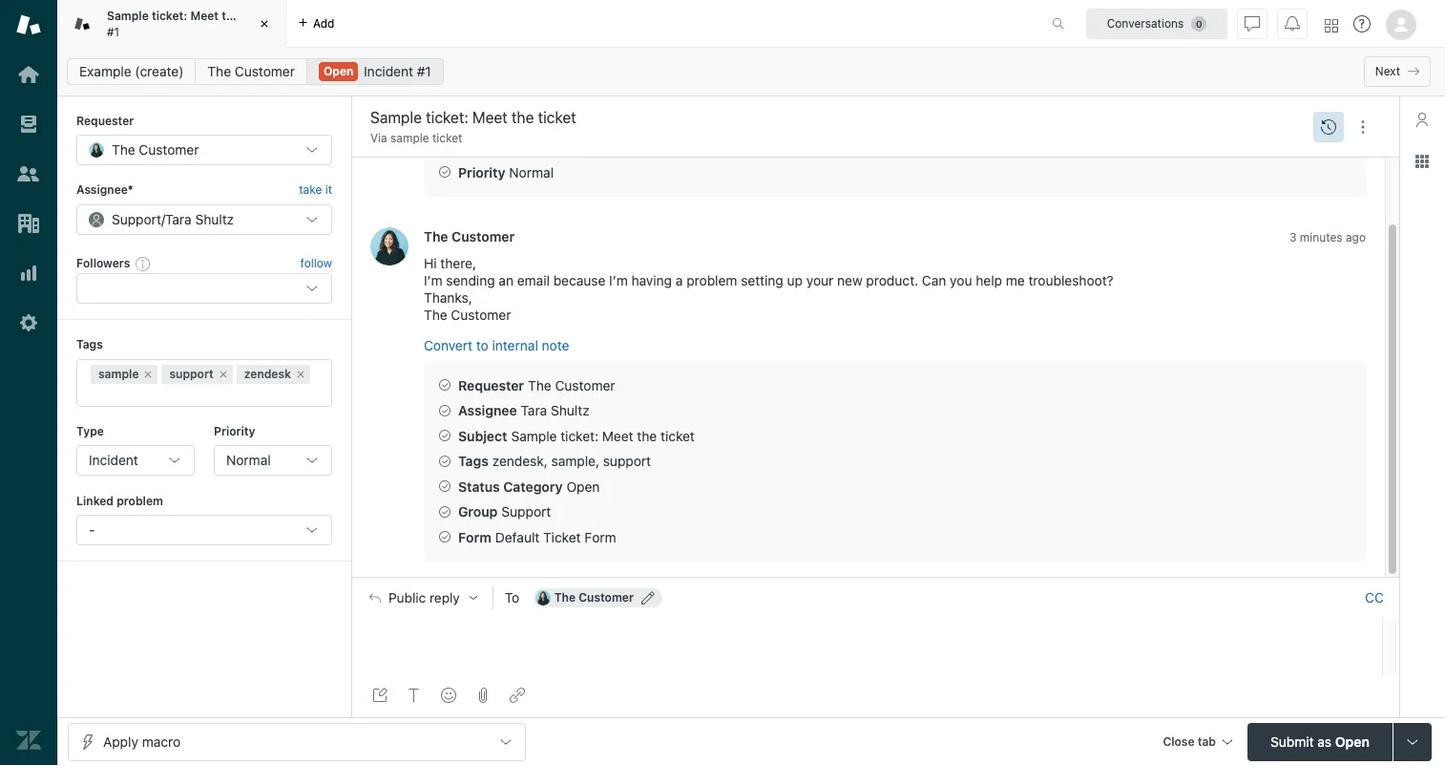 Task type: locate. For each thing, give the bounding box(es) containing it.
tabs tab list
[[57, 0, 1032, 48]]

the down thanks,
[[424, 307, 448, 323]]

0 horizontal spatial open
[[324, 64, 354, 78]]

1 vertical spatial shultz
[[551, 402, 590, 419]]

an
[[499, 273, 514, 289]]

help
[[976, 273, 1003, 289]]

the customer link down close icon on the top
[[195, 58, 307, 85]]

remove image
[[295, 368, 307, 380]]

#1 up example
[[107, 24, 120, 39]]

you
[[950, 273, 973, 289]]

remove image
[[143, 368, 154, 380], [218, 368, 229, 380]]

ticket: inside conversationlabel 'log'
[[561, 428, 599, 444]]

category
[[504, 478, 563, 494]]

1 vertical spatial normal
[[226, 452, 271, 468]]

2 horizontal spatial ticket
[[661, 428, 695, 444]]

support
[[169, 366, 214, 381], [603, 453, 651, 469]]

the customer link inside conversationlabel 'log'
[[424, 229, 515, 245]]

get help image
[[1354, 15, 1371, 32]]

0 horizontal spatial the
[[222, 9, 240, 23]]

1 vertical spatial the
[[637, 428, 657, 444]]

1 i'm from the left
[[424, 273, 443, 289]]

0 vertical spatial the customer link
[[195, 58, 307, 85]]

1 horizontal spatial the customer link
[[424, 229, 515, 245]]

1 vertical spatial support
[[502, 504, 551, 520]]

customer@example.com image
[[536, 591, 551, 606]]

public reply
[[389, 591, 460, 606]]

2 vertical spatial open
[[1336, 733, 1370, 749]]

support left zendesk
[[169, 366, 214, 381]]

there,
[[441, 255, 477, 272]]

0 horizontal spatial shultz
[[195, 211, 234, 227]]

shultz right /
[[195, 211, 234, 227]]

subject
[[458, 428, 508, 444]]

requester for requester the customer
[[458, 377, 524, 393]]

customer context image
[[1415, 112, 1431, 127]]

shultz inside assignee* element
[[195, 211, 234, 227]]

ticket actions image
[[1356, 119, 1371, 134]]

open down add
[[324, 64, 354, 78]]

internal
[[492, 337, 539, 353]]

sending
[[446, 273, 495, 289]]

0 horizontal spatial tara
[[165, 211, 192, 227]]

linked problem
[[76, 494, 163, 508]]

support
[[112, 211, 161, 227], [502, 504, 551, 520]]

ticket:
[[152, 9, 187, 23], [561, 428, 599, 444]]

0 vertical spatial priority
[[458, 164, 506, 180]]

assignee*
[[76, 183, 133, 197]]

1 vertical spatial the customer link
[[424, 229, 515, 245]]

remove image up incident popup button
[[143, 368, 154, 380]]

open for submit as open
[[1336, 733, 1370, 749]]

i'm
[[424, 273, 443, 289], [609, 273, 628, 289]]

sample inside conversationlabel 'log'
[[511, 428, 557, 444]]

1 horizontal spatial ticket:
[[561, 428, 599, 444]]

the customer link
[[195, 58, 307, 85], [424, 229, 515, 245]]

0 vertical spatial the
[[222, 9, 240, 23]]

group
[[458, 504, 498, 520]]

the
[[208, 63, 231, 79], [112, 142, 135, 158], [424, 229, 448, 245], [424, 307, 448, 323], [528, 377, 552, 393], [555, 591, 576, 605]]

0 horizontal spatial incident
[[89, 452, 138, 468]]

#1 up via sample ticket
[[417, 63, 431, 79]]

0 horizontal spatial meet
[[190, 9, 219, 23]]

0 vertical spatial support
[[112, 211, 161, 227]]

1 horizontal spatial support
[[603, 453, 651, 469]]

1 horizontal spatial the
[[637, 428, 657, 444]]

2 horizontal spatial open
[[1336, 733, 1370, 749]]

remove image for support
[[218, 368, 229, 380]]

1 vertical spatial sample
[[98, 366, 139, 381]]

shultz
[[195, 211, 234, 227], [551, 402, 590, 419]]

1 vertical spatial incident
[[89, 452, 138, 468]]

meet
[[190, 9, 219, 23], [603, 428, 634, 444]]

macro
[[142, 733, 181, 749]]

cc button
[[1366, 590, 1385, 607]]

apps image
[[1415, 154, 1431, 169]]

1 horizontal spatial form
[[585, 529, 617, 545]]

the right the customer@example.com icon
[[555, 591, 576, 605]]

customer up there,
[[452, 229, 515, 245]]

form default ticket form
[[458, 529, 617, 545]]

0 horizontal spatial remove image
[[143, 368, 154, 380]]

support down the status category open
[[502, 504, 551, 520]]

zendesk support image
[[16, 12, 41, 37]]

0 vertical spatial incident
[[364, 63, 413, 79]]

sample down the assignee tara shultz
[[511, 428, 557, 444]]

shultz up subject sample ticket: meet the ticket
[[551, 402, 590, 419]]

the down the sample ticket: meet the ticket #1
[[208, 63, 231, 79]]

customer inside secondary element
[[235, 63, 295, 79]]

1 horizontal spatial open
[[567, 478, 600, 494]]

1 vertical spatial #1
[[417, 63, 431, 79]]

the up the assignee tara shultz
[[528, 377, 552, 393]]

the up hi
[[424, 229, 448, 245]]

0 horizontal spatial form
[[458, 529, 492, 545]]

close tab
[[1164, 734, 1217, 748]]

1 horizontal spatial problem
[[687, 273, 738, 289]]

tab
[[57, 0, 287, 48]]

0 vertical spatial tags
[[76, 337, 103, 352]]

1 vertical spatial meet
[[603, 428, 634, 444]]

support right 'sample,'
[[603, 453, 651, 469]]

0 vertical spatial tara
[[165, 211, 192, 227]]

1 horizontal spatial priority
[[458, 164, 506, 180]]

0 vertical spatial support
[[169, 366, 214, 381]]

support down assignee*
[[112, 211, 161, 227]]

0 vertical spatial meet
[[190, 9, 219, 23]]

1 horizontal spatial meet
[[603, 428, 634, 444]]

1 vertical spatial open
[[567, 478, 600, 494]]

customer up "support / tara shultz"
[[139, 142, 199, 158]]

tags for tags zendesk, sample, support
[[458, 453, 489, 469]]

0 horizontal spatial tags
[[76, 337, 103, 352]]

sample right via
[[391, 131, 429, 145]]

incident up via
[[364, 63, 413, 79]]

the customer up assignee*
[[112, 142, 199, 158]]

incident inside popup button
[[89, 452, 138, 468]]

assignee tara shultz
[[458, 402, 590, 419]]

1 vertical spatial support
[[603, 453, 651, 469]]

customer left edit user image
[[579, 591, 634, 605]]

ticket: up 'sample,'
[[561, 428, 599, 444]]

normal inside the normal popup button
[[226, 452, 271, 468]]

sample up example (create)
[[107, 9, 149, 23]]

notifications image
[[1286, 16, 1301, 31]]

the customer link up there,
[[424, 229, 515, 245]]

meet inside the sample ticket: meet the ticket #1
[[190, 9, 219, 23]]

take it button
[[299, 181, 332, 200]]

the inside secondary element
[[208, 63, 231, 79]]

incident inside secondary element
[[364, 63, 413, 79]]

requester for requester
[[76, 114, 134, 128]]

add button
[[287, 0, 346, 47]]

problem inside hi there, i'm sending an email because i'm having a problem setting up your new product. can you help me troubleshoot? thanks, the customer
[[687, 273, 738, 289]]

0 horizontal spatial the customer link
[[195, 58, 307, 85]]

problem down incident popup button
[[117, 494, 163, 508]]

the customer up there,
[[424, 229, 515, 245]]

to
[[505, 590, 520, 606]]

customer
[[235, 63, 295, 79], [139, 142, 199, 158], [452, 229, 515, 245], [451, 307, 511, 323], [555, 377, 616, 393], [579, 591, 634, 605]]

priority up the normal popup button
[[214, 424, 255, 438]]

minutes
[[1301, 231, 1343, 245]]

0 vertical spatial sample
[[107, 9, 149, 23]]

info on adding followers image
[[136, 256, 151, 271]]

zendesk,
[[493, 453, 548, 469]]

ticket inside conversationlabel 'log'
[[661, 428, 695, 444]]

1 horizontal spatial shultz
[[551, 402, 590, 419]]

priority normal
[[458, 164, 554, 180]]

it
[[325, 183, 332, 197]]

open
[[324, 64, 354, 78], [567, 478, 600, 494], [1336, 733, 1370, 749]]

status
[[458, 478, 500, 494]]

having
[[632, 273, 672, 289]]

the customer right the customer@example.com icon
[[555, 591, 634, 605]]

1 vertical spatial sample
[[511, 428, 557, 444]]

the customer inside secondary element
[[208, 63, 295, 79]]

thanks,
[[424, 290, 473, 306]]

form
[[458, 529, 492, 545], [585, 529, 617, 545]]

convert to internal note
[[424, 337, 570, 353]]

1 horizontal spatial tara
[[521, 402, 547, 419]]

1 horizontal spatial sample
[[391, 131, 429, 145]]

1 horizontal spatial ticket
[[433, 131, 463, 145]]

customer up the to
[[451, 307, 511, 323]]

1 vertical spatial tags
[[458, 453, 489, 469]]

organizations image
[[16, 211, 41, 236]]

close
[[1164, 734, 1195, 748]]

2 vertical spatial ticket
[[661, 428, 695, 444]]

support inside conversationlabel 'log'
[[603, 453, 651, 469]]

requester
[[76, 114, 134, 128], [458, 377, 524, 393]]

tab
[[1198, 734, 1217, 748]]

0 vertical spatial sample
[[391, 131, 429, 145]]

0 horizontal spatial sample
[[107, 9, 149, 23]]

take it
[[299, 183, 332, 197]]

subject sample ticket: meet the ticket
[[458, 428, 695, 444]]

requester inside conversationlabel 'log'
[[458, 377, 524, 393]]

tags right main element
[[76, 337, 103, 352]]

requester down example
[[76, 114, 134, 128]]

open for status category open
[[567, 478, 600, 494]]

tags inside conversationlabel 'log'
[[458, 453, 489, 469]]

requester up assignee
[[458, 377, 524, 393]]

3
[[1290, 231, 1297, 245]]

as
[[1318, 733, 1332, 749]]

form down group
[[458, 529, 492, 545]]

hide composer image
[[868, 570, 883, 585]]

normal
[[509, 164, 554, 180], [226, 452, 271, 468]]

hi there, i'm sending an email because i'm having a problem setting up your new product. can you help me troubleshoot? thanks, the customer
[[424, 255, 1114, 323]]

1 vertical spatial problem
[[117, 494, 163, 508]]

linked problem element
[[76, 515, 332, 546]]

the
[[222, 9, 240, 23], [637, 428, 657, 444]]

tara down requester the customer
[[521, 402, 547, 419]]

0 vertical spatial requester
[[76, 114, 134, 128]]

2 remove image from the left
[[218, 368, 229, 380]]

1 remove image from the left
[[143, 368, 154, 380]]

0 horizontal spatial priority
[[214, 424, 255, 438]]

1 vertical spatial priority
[[214, 424, 255, 438]]

customer down close icon on the top
[[235, 63, 295, 79]]

i'm down hi
[[424, 273, 443, 289]]

the up assignee*
[[112, 142, 135, 158]]

the customer
[[208, 63, 295, 79], [112, 142, 199, 158], [424, 229, 515, 245], [555, 591, 634, 605]]

meet inside conversationlabel 'log'
[[603, 428, 634, 444]]

#1
[[107, 24, 120, 39], [417, 63, 431, 79]]

tara down requester element
[[165, 211, 192, 227]]

1 horizontal spatial #1
[[417, 63, 431, 79]]

0 vertical spatial ticket:
[[152, 9, 187, 23]]

1 horizontal spatial support
[[502, 504, 551, 520]]

0 horizontal spatial i'm
[[424, 273, 443, 289]]

email
[[517, 273, 550, 289]]

tara inside conversationlabel 'log'
[[521, 402, 547, 419]]

views image
[[16, 112, 41, 137]]

0 horizontal spatial ticket:
[[152, 9, 187, 23]]

1 vertical spatial requester
[[458, 377, 524, 393]]

3 minutes ago text field
[[1290, 231, 1367, 245]]

avatar image
[[371, 228, 409, 266]]

public
[[389, 591, 426, 606]]

3 minutes ago
[[1290, 231, 1367, 245]]

1 horizontal spatial i'm
[[609, 273, 628, 289]]

0 horizontal spatial ticket
[[243, 9, 275, 23]]

incident down type
[[89, 452, 138, 468]]

-
[[89, 522, 95, 538]]

0 horizontal spatial normal
[[226, 452, 271, 468]]

0 vertical spatial normal
[[509, 164, 554, 180]]

meet left close icon on the top
[[190, 9, 219, 23]]

1 horizontal spatial requester
[[458, 377, 524, 393]]

1 vertical spatial ticket:
[[561, 428, 599, 444]]

priority down via sample ticket
[[458, 164, 506, 180]]

0 vertical spatial shultz
[[195, 211, 234, 227]]

ticket
[[243, 9, 275, 23], [433, 131, 463, 145], [661, 428, 695, 444]]

meet up the tags zendesk, sample, support
[[603, 428, 634, 444]]

open down 'sample,'
[[567, 478, 600, 494]]

open right as
[[1336, 733, 1370, 749]]

customer inside requester element
[[139, 142, 199, 158]]

add link (cmd k) image
[[510, 688, 525, 703]]

follow button
[[300, 255, 332, 272]]

support inside conversationlabel 'log'
[[502, 504, 551, 520]]

1 horizontal spatial normal
[[509, 164, 554, 180]]

0 vertical spatial open
[[324, 64, 354, 78]]

incident for incident
[[89, 452, 138, 468]]

up
[[788, 273, 803, 289]]

the customer down close icon on the top
[[208, 63, 295, 79]]

0 horizontal spatial support
[[112, 211, 161, 227]]

0 horizontal spatial #1
[[107, 24, 120, 39]]

i'm left 'having'
[[609, 273, 628, 289]]

1 horizontal spatial tags
[[458, 453, 489, 469]]

sample up type
[[98, 366, 139, 381]]

ticket: up "(create)"
[[152, 9, 187, 23]]

1 horizontal spatial incident
[[364, 63, 413, 79]]

tags up the status
[[458, 453, 489, 469]]

zendesk products image
[[1326, 19, 1339, 32]]

1 vertical spatial tara
[[521, 402, 547, 419]]

type
[[76, 424, 104, 438]]

1 horizontal spatial remove image
[[218, 368, 229, 380]]

open inside conversationlabel 'log'
[[567, 478, 600, 494]]

remove image left zendesk
[[218, 368, 229, 380]]

0 horizontal spatial requester
[[76, 114, 134, 128]]

0 vertical spatial problem
[[687, 273, 738, 289]]

sample ticket: meet the ticket #1
[[107, 9, 275, 39]]

priority
[[458, 164, 506, 180], [214, 424, 255, 438]]

form right ticket
[[585, 529, 617, 545]]

example (create) button
[[67, 58, 196, 85]]

sample
[[391, 131, 429, 145], [98, 366, 139, 381]]

0 vertical spatial #1
[[107, 24, 120, 39]]

priority inside conversationlabel 'log'
[[458, 164, 506, 180]]

1 horizontal spatial sample
[[511, 428, 557, 444]]

new
[[838, 273, 863, 289]]

problem
[[687, 273, 738, 289], [117, 494, 163, 508]]

tara
[[165, 211, 192, 227], [521, 402, 547, 419]]

add
[[313, 16, 335, 30]]

take
[[299, 183, 322, 197]]

problem right a
[[687, 273, 738, 289]]

0 vertical spatial ticket
[[243, 9, 275, 23]]



Task type: vqa. For each thing, say whether or not it's contained in the screenshot.


Task type: describe. For each thing, give the bounding box(es) containing it.
troubleshoot?
[[1029, 273, 1114, 289]]

followers element
[[76, 273, 332, 304]]

apply macro
[[103, 733, 181, 749]]

1 form from the left
[[458, 529, 492, 545]]

zendesk
[[244, 366, 291, 381]]

ticket
[[544, 529, 581, 545]]

incident button
[[76, 445, 195, 476]]

shultz inside conversationlabel 'log'
[[551, 402, 590, 419]]

to
[[476, 337, 489, 353]]

support / tara shultz
[[112, 211, 234, 227]]

close image
[[255, 14, 274, 33]]

because
[[554, 273, 606, 289]]

customer inside hi there, i'm sending an email because i'm having a problem setting up your new product. can you help me troubleshoot? thanks, the customer
[[451, 307, 511, 323]]

ticket: inside the sample ticket: meet the ticket #1
[[152, 9, 187, 23]]

normal inside conversationlabel 'log'
[[509, 164, 554, 180]]

open inside secondary element
[[324, 64, 354, 78]]

priority for priority
[[214, 424, 255, 438]]

conversations
[[1108, 16, 1185, 30]]

follow
[[300, 256, 332, 270]]

support inside assignee* element
[[112, 211, 161, 227]]

get started image
[[16, 62, 41, 87]]

group support
[[458, 504, 551, 520]]

example
[[79, 63, 131, 79]]

admin image
[[16, 310, 41, 335]]

/
[[161, 211, 165, 227]]

#1 inside secondary element
[[417, 63, 431, 79]]

zendesk image
[[16, 728, 41, 753]]

sample,
[[552, 453, 600, 469]]

me
[[1006, 273, 1025, 289]]

priority for priority normal
[[458, 164, 506, 180]]

sample inside the sample ticket: meet the ticket #1
[[107, 9, 149, 23]]

the inside the sample ticket: meet the ticket #1
[[222, 9, 240, 23]]

the inside conversationlabel 'log'
[[637, 428, 657, 444]]

2 form from the left
[[585, 529, 617, 545]]

incident for incident #1
[[364, 63, 413, 79]]

submit as open
[[1271, 733, 1370, 749]]

customers image
[[16, 161, 41, 186]]

normal button
[[214, 445, 332, 476]]

convert
[[424, 337, 473, 353]]

#1 inside the sample ticket: meet the ticket #1
[[107, 24, 120, 39]]

hi
[[424, 255, 437, 272]]

default
[[495, 529, 540, 545]]

via sample ticket
[[371, 131, 463, 145]]

secondary element
[[57, 53, 1446, 91]]

conversationlabel log
[[351, 81, 1400, 577]]

0 horizontal spatial support
[[169, 366, 214, 381]]

main element
[[0, 0, 57, 765]]

tags zendesk, sample, support
[[458, 453, 651, 469]]

status category open
[[458, 478, 600, 494]]

example (create)
[[79, 63, 184, 79]]

the inside hi there, i'm sending an email because i'm having a problem setting up your new product. can you help me troubleshoot? thanks, the customer
[[424, 307, 448, 323]]

tara inside assignee* element
[[165, 211, 192, 227]]

submit
[[1271, 733, 1315, 749]]

edit user image
[[642, 592, 655, 605]]

draft mode image
[[372, 688, 388, 703]]

product.
[[867, 273, 919, 289]]

customer down note
[[555, 377, 616, 393]]

via
[[371, 131, 387, 145]]

Subject field
[[367, 106, 1308, 129]]

conversations button
[[1087, 8, 1228, 39]]

can
[[923, 273, 947, 289]]

insert emojis image
[[441, 688, 457, 703]]

assignee* element
[[76, 204, 332, 235]]

convert to internal note button
[[424, 337, 570, 354]]

tags for tags
[[76, 337, 103, 352]]

cc
[[1366, 590, 1385, 606]]

a
[[676, 273, 683, 289]]

reporting image
[[16, 261, 41, 286]]

ticket inside the sample ticket: meet the ticket #1
[[243, 9, 275, 23]]

assignee
[[458, 402, 517, 419]]

your
[[807, 273, 834, 289]]

events image
[[1322, 119, 1337, 134]]

the customer inside conversationlabel 'log'
[[424, 229, 515, 245]]

the inside requester element
[[112, 142, 135, 158]]

1 vertical spatial ticket
[[433, 131, 463, 145]]

note
[[542, 337, 570, 353]]

(create)
[[135, 63, 184, 79]]

remove image for sample
[[143, 368, 154, 380]]

followers
[[76, 256, 130, 270]]

displays possible ticket submission types image
[[1406, 734, 1421, 749]]

public reply button
[[352, 578, 493, 618]]

0 horizontal spatial problem
[[117, 494, 163, 508]]

close tab button
[[1155, 723, 1241, 764]]

button displays agent's chat status as invisible. image
[[1245, 16, 1261, 31]]

reply
[[430, 591, 460, 606]]

setting
[[741, 273, 784, 289]]

next button
[[1365, 56, 1432, 87]]

tab containing sample ticket: meet the ticket
[[57, 0, 287, 48]]

the customer inside requester element
[[112, 142, 199, 158]]

add attachment image
[[476, 688, 491, 703]]

incident #1
[[364, 63, 431, 79]]

0 horizontal spatial sample
[[98, 366, 139, 381]]

the customer link inside secondary element
[[195, 58, 307, 85]]

linked
[[76, 494, 114, 508]]

requester element
[[76, 135, 332, 166]]

apply
[[103, 733, 138, 749]]

2 i'm from the left
[[609, 273, 628, 289]]

requester the customer
[[458, 377, 616, 393]]

format text image
[[407, 688, 422, 703]]

next
[[1376, 64, 1401, 78]]

ago
[[1347, 231, 1367, 245]]



